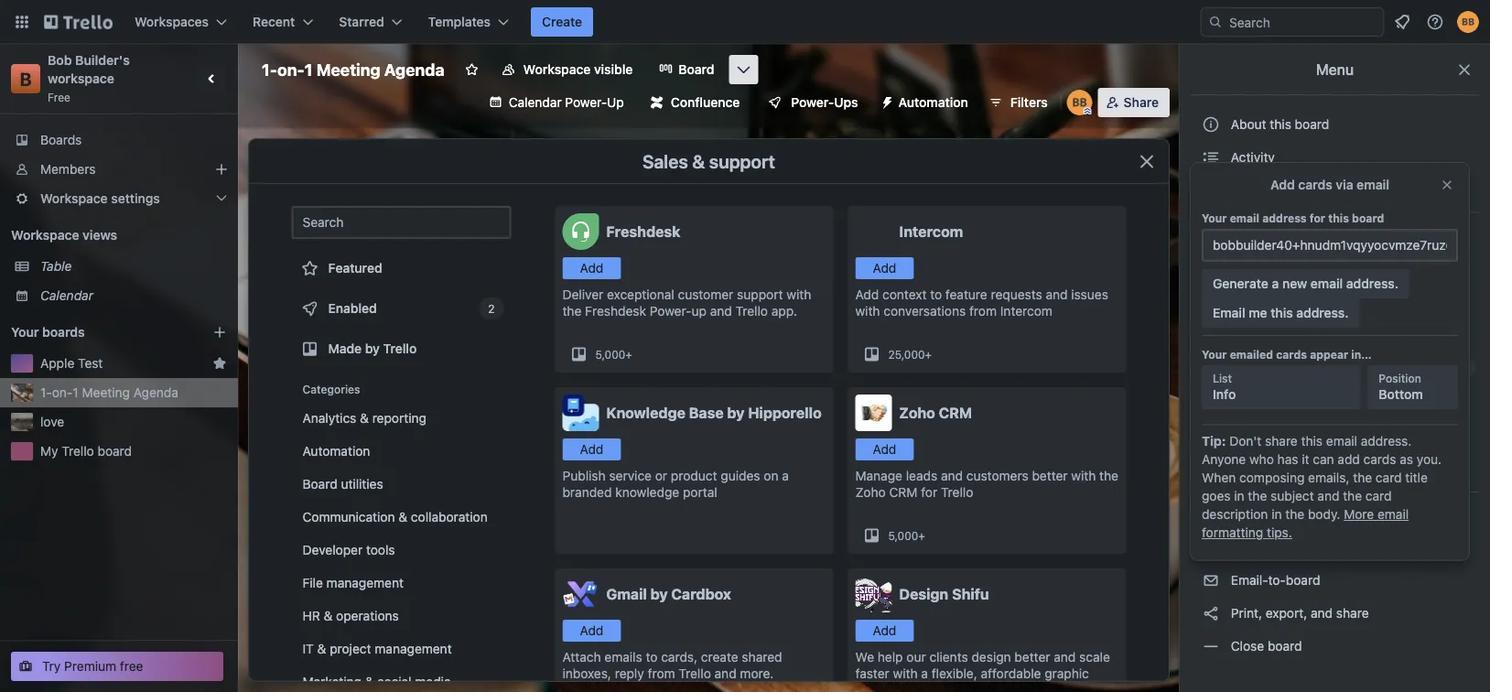 Task type: locate. For each thing, give the bounding box(es) containing it.
board up print, export, and share
[[1287, 573, 1321, 588]]

by right gmail
[[651, 586, 668, 603]]

add for knowledge base by hipporello
[[580, 442, 604, 457]]

builder's
[[75, 53, 130, 68]]

0 horizontal spatial 2
[[488, 302, 495, 315]]

try premium free
[[42, 659, 143, 674]]

with down our at the bottom right of page
[[893, 666, 918, 681]]

table link
[[40, 257, 227, 276]]

labels link
[[1191, 386, 1480, 415]]

address. for new
[[1347, 276, 1399, 291]]

1 vertical spatial card
[[1366, 489, 1392, 504]]

workspace inside workspace settings 'popup button'
[[40, 191, 108, 206]]

workspace up calendar power-up link
[[524, 62, 591, 77]]

this right me at the right of page
[[1271, 305, 1294, 321]]

0 vertical spatial zoho
[[900, 404, 936, 422]]

power-ups inside button
[[792, 95, 859, 110]]

zoho inside manage leads and customers better with the zoho crm for trello
[[856, 485, 886, 500]]

1 horizontal spatial meeting
[[316, 60, 381, 79]]

address. down generate a new email address. link
[[1297, 305, 1349, 321]]

Search field
[[1223, 8, 1384, 36]]

1 horizontal spatial design
[[972, 650, 1012, 665]]

5,000 up design
[[889, 529, 919, 542]]

1 down apple test
[[73, 385, 79, 400]]

for inside manage leads and customers better with the zoho crm for trello
[[921, 485, 938, 500]]

sm image inside the print, export, and share link
[[1202, 604, 1221, 623]]

zoho
[[900, 404, 936, 422], [856, 485, 886, 500]]

0 horizontal spatial 5,000
[[596, 348, 626, 361]]

add button up manage in the right of the page
[[856, 439, 914, 461]]

& for collaboration
[[399, 510, 408, 525]]

1 vertical spatial 1-
[[40, 385, 52, 400]]

board down via
[[1353, 212, 1385, 224]]

workspace inside workspace visible button
[[524, 62, 591, 77]]

5,000 + up design
[[889, 529, 926, 542]]

in up tips.
[[1272, 507, 1283, 522]]

ups left automation button
[[835, 95, 859, 110]]

sm image left print,
[[1202, 604, 1221, 623]]

custom fields button
[[1191, 287, 1480, 316]]

add up "attach"
[[580, 623, 604, 638]]

0 horizontal spatial board
[[303, 477, 338, 492]]

support
[[710, 150, 776, 172], [737, 287, 783, 302]]

1 horizontal spatial 1
[[305, 60, 313, 79]]

from down the cards, on the left bottom of page
[[648, 666, 675, 681]]

from inside attach emails to cards, create shared inboxes, reply from trello and more.
[[648, 666, 675, 681]]

+ down exceptional
[[626, 348, 633, 361]]

create button
[[531, 7, 594, 37]]

gmail
[[607, 586, 647, 603]]

5 sm image from the top
[[1202, 538, 1221, 557]]

address.
[[1347, 276, 1399, 291], [1297, 305, 1349, 321], [1362, 434, 1412, 449]]

power-ups
[[792, 95, 859, 110], [1228, 359, 1300, 375]]

and inside we help our clients design better and scale faster with a flexible, affordable graphic design service.
[[1054, 650, 1076, 665]]

shifu
[[952, 586, 990, 603]]

more email formatting tips.
[[1202, 507, 1410, 540]]

and
[[1046, 287, 1068, 302], [710, 304, 732, 319], [941, 468, 963, 484], [1318, 489, 1340, 504], [1311, 606, 1333, 621], [1054, 650, 1076, 665], [715, 666, 737, 681]]

0 horizontal spatial from
[[648, 666, 675, 681]]

sm image inside activity link
[[1202, 148, 1221, 167]]

this inside "button"
[[1270, 117, 1292, 132]]

add
[[1271, 177, 1296, 192], [580, 261, 604, 276], [873, 261, 897, 276], [856, 287, 879, 302], [580, 442, 604, 457], [873, 442, 897, 457], [580, 623, 604, 638], [873, 623, 897, 638]]

sm image up the anyone
[[1202, 424, 1221, 442]]

automation link down 'custom fields' button at the right top of the page
[[1191, 320, 1480, 349]]

2 for power-ups
[[1460, 361, 1467, 374]]

templates
[[428, 14, 491, 29]]

trello down the customers
[[941, 485, 974, 500]]

add context to feature requests and issues with conversations from intercom
[[856, 287, 1109, 319]]

board up confluence button
[[679, 62, 715, 77]]

0 vertical spatial 2
[[488, 302, 495, 315]]

labels
[[1228, 392, 1270, 408]]

0 notifications image
[[1392, 11, 1414, 33]]

0 vertical spatial 1-
[[262, 60, 277, 79]]

visible
[[594, 62, 633, 77]]

sm image left copy
[[1202, 538, 1221, 557]]

free
[[48, 91, 70, 103]]

sm image
[[873, 88, 899, 114], [1202, 148, 1221, 167], [1202, 226, 1221, 245], [1202, 325, 1221, 343], [1202, 457, 1221, 475], [1202, 571, 1221, 590], [1202, 637, 1221, 656]]

1 vertical spatial on-
[[52, 385, 73, 400]]

& right sales
[[693, 150, 705, 172]]

sm image
[[1202, 358, 1221, 376], [1202, 391, 1221, 409], [1202, 424, 1221, 442], [1202, 505, 1221, 524], [1202, 538, 1221, 557], [1202, 604, 1221, 623]]

0 vertical spatial a
[[1272, 276, 1280, 291]]

sm image inside settings link
[[1202, 226, 1221, 245]]

3 sm image from the top
[[1202, 424, 1221, 442]]

workspace for workspace settings
[[40, 191, 108, 206]]

management inside "it & project management" 'link'
[[375, 641, 452, 657]]

your left address
[[1202, 212, 1228, 224]]

0 vertical spatial management
[[327, 576, 404, 591]]

calendar inside "link"
[[40, 288, 93, 303]]

1 vertical spatial better
[[1015, 650, 1051, 665]]

1 horizontal spatial a
[[922, 666, 929, 681]]

& inside 'link'
[[317, 641, 326, 657]]

and down create
[[715, 666, 737, 681]]

add up manage in the right of the page
[[873, 442, 897, 457]]

add button for zoho crm
[[856, 439, 914, 461]]

sm image right power-ups button
[[873, 88, 899, 114]]

0 vertical spatial on-
[[277, 60, 305, 79]]

sm image left settings at the top of page
[[1202, 226, 1221, 245]]

1 vertical spatial support
[[737, 287, 783, 302]]

service
[[609, 468, 652, 484]]

sm image up info at bottom
[[1202, 358, 1221, 376]]

and right up
[[710, 304, 732, 319]]

2 horizontal spatial a
[[1272, 276, 1280, 291]]

sm image inside close board link
[[1202, 637, 1221, 656]]

and inside add context to feature requests and issues with conversations from intercom
[[1046, 287, 1068, 302]]

add button up context
[[856, 257, 914, 279]]

a right the on
[[782, 468, 789, 484]]

& right it
[[317, 641, 326, 657]]

2 sm image from the top
[[1202, 391, 1221, 409]]

on
[[764, 468, 779, 484]]

0 vertical spatial calendar
[[509, 95, 562, 110]]

share inside don't share this email address. anyone who has it can add cards as you. when composing emails, the card title goes in the subject and the card description in the body.
[[1266, 434, 1298, 449]]

&
[[693, 150, 705, 172], [360, 411, 369, 426], [399, 510, 408, 525], [324, 609, 333, 624], [317, 641, 326, 657]]

0 vertical spatial from
[[970, 304, 997, 319]]

intercom down requests
[[1001, 304, 1053, 319]]

0 horizontal spatial crm
[[890, 485, 918, 500]]

about this board button
[[1191, 110, 1480, 139]]

position bottom
[[1379, 372, 1424, 402]]

freshdesk up exceptional
[[607, 223, 681, 240]]

trello right made
[[383, 341, 417, 356]]

1 vertical spatial design
[[856, 683, 895, 692]]

open information menu image
[[1427, 13, 1445, 31]]

my trello board
[[40, 444, 132, 459]]

add for intercom
[[873, 261, 897, 276]]

sm image for automation
[[1202, 325, 1221, 343]]

2 horizontal spatial by
[[728, 404, 745, 422]]

from down feature
[[970, 304, 997, 319]]

workspace up table
[[11, 228, 79, 243]]

by for cardbox
[[651, 586, 668, 603]]

with inside manage leads and customers better with the zoho crm for trello
[[1072, 468, 1097, 484]]

freshdesk inside the deliver exceptional customer support with the freshdesk power-up and trello app.
[[585, 304, 647, 319]]

5,000 + down exceptional
[[596, 348, 633, 361]]

freshdesk down exceptional
[[585, 304, 647, 319]]

intercom up context
[[900, 223, 964, 240]]

help
[[878, 650, 903, 665]]

customer
[[678, 287, 734, 302]]

cardbox
[[672, 586, 732, 603]]

1 horizontal spatial calendar
[[509, 95, 562, 110]]

this up 'it'
[[1302, 434, 1323, 449]]

with inside add context to feature requests and issues with conversations from intercom
[[856, 304, 881, 319]]

1 horizontal spatial share
[[1337, 606, 1370, 621]]

by right base
[[728, 404, 745, 422]]

2 vertical spatial by
[[651, 586, 668, 603]]

add up the deliver
[[580, 261, 604, 276]]

filters
[[1011, 95, 1048, 110]]

add for freshdesk
[[580, 261, 604, 276]]

0 horizontal spatial for
[[921, 485, 938, 500]]

power- inside button
[[792, 95, 835, 110]]

board up activity link
[[1295, 117, 1330, 132]]

& for reporting
[[360, 411, 369, 426]]

gmail by cardbox
[[607, 586, 732, 603]]

sm image left email-
[[1202, 571, 1221, 590]]

0 vertical spatial 5,000
[[596, 348, 626, 361]]

add button up the deliver
[[563, 257, 621, 279]]

and inside the deliver exceptional customer support with the freshdesk power-up and trello app.
[[710, 304, 732, 319]]

bob builder's workspace free
[[48, 53, 133, 103]]

1 vertical spatial 1-on-1 meeting agenda
[[40, 385, 178, 400]]

workspace
[[48, 71, 114, 86]]

to for intercom
[[931, 287, 942, 302]]

+ up design
[[919, 529, 926, 542]]

board for board utilities
[[303, 477, 338, 492]]

+ for intercom
[[925, 348, 932, 361]]

bob builder's workspace link
[[48, 53, 133, 86]]

sm image for close board
[[1202, 637, 1221, 656]]

power- inside the deliver exceptional customer support with the freshdesk power-up and trello app.
[[650, 304, 692, 319]]

sm image inside labels link
[[1202, 391, 1221, 409]]

stickers
[[1228, 425, 1279, 440]]

0 vertical spatial bob builder (bobbuilder40) image
[[1458, 11, 1480, 33]]

& right analytics
[[360, 411, 369, 426]]

sm image for stickers
[[1202, 424, 1221, 442]]

add left context
[[856, 287, 879, 302]]

workspace for workspace visible
[[524, 62, 591, 77]]

automation down me at the right of page
[[1228, 326, 1299, 342]]

0 horizontal spatial zoho
[[856, 485, 886, 500]]

sm image inside email-to-board link
[[1202, 571, 1221, 590]]

list
[[1213, 372, 1233, 385]]

sm image for email-to-board
[[1202, 571, 1221, 590]]

2 for enabled
[[488, 302, 495, 315]]

0 horizontal spatial automation
[[303, 444, 370, 459]]

create
[[542, 14, 583, 29]]

sm image down list
[[1202, 391, 1221, 409]]

communication
[[303, 510, 395, 525]]

+ down conversations
[[925, 348, 932, 361]]

add button for intercom
[[856, 257, 914, 279]]

activity link
[[1191, 143, 1480, 172]]

2 vertical spatial your
[[1202, 348, 1228, 361]]

this member is an admin of this board. image
[[1084, 107, 1092, 115]]

workspace
[[524, 62, 591, 77], [40, 191, 108, 206], [11, 228, 79, 243]]

0 horizontal spatial ups
[[835, 95, 859, 110]]

bob builder (bobbuilder40) image
[[1458, 11, 1480, 33], [1067, 90, 1093, 115]]

create
[[701, 650, 739, 665]]

knowledge base by hipporello
[[607, 404, 822, 422]]

add
[[1338, 452, 1361, 467]]

0 vertical spatial address.
[[1347, 276, 1399, 291]]

meeting down starred
[[316, 60, 381, 79]]

sm image inside automation button
[[873, 88, 899, 114]]

design up affordable
[[972, 650, 1012, 665]]

better inside we help our clients design better and scale faster with a flexible, affordable graphic design service.
[[1015, 650, 1051, 665]]

1 vertical spatial 5,000
[[889, 529, 919, 542]]

share down email-to-board link
[[1337, 606, 1370, 621]]

inboxes,
[[563, 666, 612, 681]]

1 horizontal spatial power-ups
[[1228, 359, 1300, 375]]

& down board utilities link
[[399, 510, 408, 525]]

0 vertical spatial freshdesk
[[607, 223, 681, 240]]

1 vertical spatial from
[[648, 666, 675, 681]]

add up publish
[[580, 442, 604, 457]]

agenda left star or unstar board icon
[[384, 60, 445, 79]]

0 horizontal spatial 1-on-1 meeting agenda
[[40, 385, 178, 400]]

1 vertical spatial calendar
[[40, 288, 93, 303]]

email for this
[[1327, 434, 1358, 449]]

search image
[[1209, 15, 1223, 29]]

1 vertical spatial management
[[375, 641, 452, 657]]

sm image down goes
[[1202, 505, 1221, 524]]

6 sm image from the top
[[1202, 604, 1221, 623]]

deliver exceptional customer support with the freshdesk power-up and trello app.
[[563, 287, 812, 319]]

a inside we help our clients design better and scale faster with a flexible, affordable graphic design service.
[[922, 666, 929, 681]]

1- inside 1-on-1 meeting agenda link
[[40, 385, 52, 400]]

address. for this
[[1362, 434, 1412, 449]]

cards inside don't share this email address. anyone who has it can add cards as you. when composing emails, the card title goes in the subject and the card description in the body.
[[1364, 452, 1397, 467]]

automation link down analytics & reporting link
[[292, 437, 511, 466]]

anyone
[[1202, 452, 1247, 467]]

1-on-1 meeting agenda inside board name text box
[[262, 60, 445, 79]]

0 vertical spatial ups
[[835, 95, 859, 110]]

sm image down 'email'
[[1202, 325, 1221, 343]]

and left issues
[[1046, 287, 1068, 302]]

1 down recent 'popup button'
[[305, 60, 313, 79]]

email for new
[[1311, 276, 1344, 291]]

add button up publish
[[563, 439, 621, 461]]

design down faster
[[856, 683, 895, 692]]

with up app.
[[787, 287, 812, 302]]

1 vertical spatial by
[[728, 404, 745, 422]]

email inside don't share this email address. anyone who has it can add cards as you. when composing emails, the card title goes in the subject and the card description in the body.
[[1327, 434, 1358, 449]]

collaboration
[[411, 510, 488, 525]]

cards left "appear" at the right
[[1277, 348, 1308, 361]]

5,000 down the deliver
[[596, 348, 626, 361]]

1
[[305, 60, 313, 79], [73, 385, 79, 400]]

1 horizontal spatial automation
[[899, 95, 969, 110]]

1 horizontal spatial bob builder (bobbuilder40) image
[[1458, 11, 1480, 33]]

0 horizontal spatial share
[[1266, 434, 1298, 449]]

1 horizontal spatial 5,000 +
[[889, 529, 926, 542]]

this right about
[[1270, 117, 1292, 132]]

publish
[[563, 468, 606, 484]]

board
[[1295, 117, 1330, 132], [1353, 212, 1385, 224], [98, 444, 132, 459], [1266, 540, 1300, 555], [1287, 573, 1321, 588], [1268, 639, 1303, 654]]

0 vertical spatial 1
[[305, 60, 313, 79]]

0 horizontal spatial 1-
[[40, 385, 52, 400]]

management up operations
[[327, 576, 404, 591]]

1 horizontal spatial from
[[970, 304, 997, 319]]

add for zoho crm
[[873, 442, 897, 457]]

0 horizontal spatial agenda
[[133, 385, 178, 400]]

0 vertical spatial power-ups
[[792, 95, 859, 110]]

& right hr
[[324, 609, 333, 624]]

meeting inside board name text box
[[316, 60, 381, 79]]

1 vertical spatial meeting
[[82, 385, 130, 400]]

ups
[[835, 95, 859, 110], [1273, 359, 1297, 375]]

calendar
[[509, 95, 562, 110], [40, 288, 93, 303]]

address. inside don't share this email address. anyone who has it can add cards as you. when composing emails, the card title goes in the subject and the card description in the body.
[[1362, 434, 1412, 449]]

1 horizontal spatial board
[[679, 62, 715, 77]]

1 horizontal spatial intercom
[[1001, 304, 1053, 319]]

items
[[1287, 183, 1319, 198]]

better up affordable
[[1015, 650, 1051, 665]]

with right the customers
[[1072, 468, 1097, 484]]

and right 'leads'
[[941, 468, 963, 484]]

don't share this email address. anyone who has it can add cards as you. when composing emails, the card title goes in the subject and the card description in the body.
[[1202, 434, 1442, 522]]

1 horizontal spatial on-
[[277, 60, 305, 79]]

support down confluence
[[710, 150, 776, 172]]

publish service or product guides on a branded knowledge portal
[[563, 468, 789, 500]]

cards left as
[[1364, 452, 1397, 467]]

cards left via
[[1299, 177, 1333, 192]]

add up context
[[873, 261, 897, 276]]

zoho down manage in the right of the page
[[856, 485, 886, 500]]

this down archived items link
[[1329, 212, 1350, 224]]

to for gmail by cardbox
[[646, 650, 658, 665]]

1 horizontal spatial by
[[651, 586, 668, 603]]

the inside the deliver exceptional customer support with the freshdesk power-up and trello app.
[[563, 304, 582, 319]]

1 horizontal spatial to
[[931, 287, 942, 302]]

email right via
[[1357, 177, 1390, 192]]

1 vertical spatial 2
[[1460, 361, 1467, 374]]

email down background
[[1311, 276, 1344, 291]]

bob builder (bobbuilder40) image right filters
[[1067, 90, 1093, 115]]

& for support
[[693, 150, 705, 172]]

0 vertical spatial to
[[931, 287, 942, 302]]

up
[[692, 304, 707, 319]]

sm image left close
[[1202, 637, 1221, 656]]

1 vertical spatial crm
[[890, 485, 918, 500]]

custom fields
[[1231, 293, 1315, 309]]

analytics
[[303, 411, 357, 426]]

with inside the deliver exceptional customer support with the freshdesk power-up and trello app.
[[787, 287, 812, 302]]

ups inside power-ups button
[[835, 95, 859, 110]]

can
[[1313, 452, 1335, 467]]

1 horizontal spatial 2
[[1460, 361, 1467, 374]]

sm image inside watch link
[[1202, 505, 1221, 524]]

close
[[1231, 639, 1265, 654]]

sm image for watch
[[1202, 505, 1221, 524]]

boards
[[42, 325, 85, 340]]

on-
[[277, 60, 305, 79], [52, 385, 73, 400]]

5,000 +
[[596, 348, 633, 361], [889, 529, 926, 542]]

card up more
[[1366, 489, 1392, 504]]

1-on-1 meeting agenda down starred
[[262, 60, 445, 79]]

add up help
[[873, 623, 897, 638]]

0 vertical spatial by
[[365, 341, 380, 356]]

1 vertical spatial bob builder (bobbuilder40) image
[[1067, 90, 1093, 115]]

1 vertical spatial 5,000 +
[[889, 529, 926, 542]]

1 horizontal spatial automation link
[[1191, 320, 1480, 349]]

title
[[1406, 470, 1428, 485]]

1 sm image from the top
[[1202, 358, 1221, 376]]

sm image inside "stickers" link
[[1202, 424, 1221, 442]]

email for via
[[1357, 177, 1390, 192]]

developer tools
[[303, 543, 395, 558]]

bob builder (bobbuilder40) image right open information menu image
[[1458, 11, 1480, 33]]

the inside manage leads and customers better with the zoho crm for trello
[[1100, 468, 1119, 484]]

support inside the deliver exceptional customer support with the freshdesk power-up and trello app.
[[737, 287, 783, 302]]

with inside we help our clients design better and scale faster with a flexible, affordable graphic design service.
[[893, 666, 918, 681]]

trello inside manage leads and customers better with the zoho crm for trello
[[941, 485, 974, 500]]

1 horizontal spatial crm
[[939, 404, 973, 422]]

2 horizontal spatial automation
[[1228, 326, 1299, 342]]

to inside attach emails to cards, create shared inboxes, reply from trello and more.
[[646, 650, 658, 665]]

it
[[1302, 452, 1310, 467]]

sm image for copy board
[[1202, 538, 1221, 557]]

1 vertical spatial zoho
[[856, 485, 886, 500]]

1 vertical spatial for
[[921, 485, 938, 500]]

on- down recent 'popup button'
[[277, 60, 305, 79]]

0 horizontal spatial by
[[365, 341, 380, 356]]

email me this address.
[[1213, 305, 1349, 321]]

1 vertical spatial cards
[[1277, 348, 1308, 361]]

tip:
[[1202, 434, 1227, 449]]

trello inside the deliver exceptional customer support with the freshdesk power-up and trello app.
[[736, 304, 768, 319]]

add button up "attach"
[[563, 620, 621, 642]]

0 vertical spatial 5,000 +
[[596, 348, 633, 361]]

bob builder (bobbuilder40) image inside the "primary" element
[[1458, 11, 1480, 33]]

settings
[[111, 191, 160, 206]]

1 horizontal spatial 5,000
[[889, 529, 919, 542]]

1 horizontal spatial 1-on-1 meeting agenda
[[262, 60, 445, 79]]

to up conversations
[[931, 287, 942, 302]]

issues
[[1072, 287, 1109, 302]]

4 sm image from the top
[[1202, 505, 1221, 524]]

board inside "button"
[[1295, 117, 1330, 132]]

for up your email address for this board 'text field'
[[1310, 212, 1326, 224]]

1 vertical spatial agenda
[[133, 385, 178, 400]]

0 horizontal spatial 1
[[73, 385, 79, 400]]

email me this address. link
[[1202, 299, 1360, 328]]

categories
[[303, 383, 360, 396]]

0 horizontal spatial power-ups
[[792, 95, 859, 110]]

faster
[[856, 666, 890, 681]]

0 vertical spatial your
[[1202, 212, 1228, 224]]

in up the description
[[1235, 489, 1245, 504]]

it & project management
[[303, 641, 452, 657]]

my
[[40, 444, 58, 459]]

0 horizontal spatial 5,000 +
[[596, 348, 633, 361]]

1- inside board name text box
[[262, 60, 277, 79]]

to inside add context to feature requests and issues with conversations from intercom
[[931, 287, 942, 302]]

1 vertical spatial automation link
[[292, 437, 511, 466]]

0 vertical spatial board
[[679, 62, 715, 77]]

guides
[[721, 468, 761, 484]]

1 vertical spatial 1
[[73, 385, 79, 400]]

or
[[655, 468, 668, 484]]

1 horizontal spatial 1-
[[262, 60, 277, 79]]

your up list
[[1202, 348, 1228, 361]]

2 vertical spatial address.
[[1362, 434, 1412, 449]]

sm image inside copy board link
[[1202, 538, 1221, 557]]

hr & operations
[[303, 609, 399, 624]]

workspaces
[[135, 14, 209, 29]]

attach
[[563, 650, 601, 665]]

branded
[[563, 485, 612, 500]]

1 vertical spatial workspace
[[40, 191, 108, 206]]

more email formatting tips. link
[[1202, 507, 1410, 540]]

archived items
[[1228, 183, 1319, 198]]

add button for knowledge base by hipporello
[[563, 439, 621, 461]]



Task type: describe. For each thing, give the bounding box(es) containing it.
trello inside attach emails to cards, create shared inboxes, reply from trello and more.
[[679, 666, 711, 681]]

your boards
[[11, 325, 85, 340]]

0 horizontal spatial automation link
[[292, 437, 511, 466]]

it & project management link
[[292, 635, 511, 664]]

project
[[330, 641, 371, 657]]

reporting
[[372, 411, 427, 426]]

add inside add context to feature requests and issues with conversations from intercom
[[856, 287, 879, 302]]

add for design shifu
[[873, 623, 897, 638]]

a inside "publish service or product guides on a branded knowledge portal"
[[782, 468, 789, 484]]

apple test link
[[40, 354, 205, 373]]

settings
[[1228, 228, 1280, 243]]

& for project
[[317, 641, 326, 657]]

featured link
[[292, 250, 511, 287]]

goes
[[1202, 489, 1231, 504]]

table
[[40, 259, 72, 274]]

automation inside button
[[899, 95, 969, 110]]

better inside manage leads and customers better with the zoho crm for trello
[[1032, 468, 1068, 484]]

customize views image
[[735, 60, 753, 79]]

agenda inside board name text box
[[384, 60, 445, 79]]

cards,
[[661, 650, 698, 665]]

print,
[[1231, 606, 1263, 621]]

board up "to-"
[[1266, 540, 1300, 555]]

manage
[[856, 468, 903, 484]]

design
[[900, 586, 949, 603]]

+ for zoho crm
[[919, 529, 926, 542]]

knowledge
[[607, 404, 686, 422]]

0 horizontal spatial design
[[856, 683, 895, 692]]

add button for freshdesk
[[563, 257, 621, 279]]

portal
[[683, 485, 718, 500]]

close board link
[[1191, 632, 1480, 661]]

add board image
[[212, 325, 227, 340]]

apple test
[[40, 356, 103, 371]]

test
[[78, 356, 103, 371]]

activity
[[1228, 150, 1276, 165]]

appear
[[1311, 348, 1349, 361]]

your emailed cards appear in…
[[1202, 348, 1372, 361]]

0 horizontal spatial bob builder (bobbuilder40) image
[[1067, 90, 1093, 115]]

email-to-board
[[1228, 573, 1321, 588]]

and down email-to-board link
[[1311, 606, 1333, 621]]

5,000 for freshdesk
[[596, 348, 626, 361]]

has
[[1278, 452, 1299, 467]]

boards
[[40, 132, 82, 147]]

emails,
[[1309, 470, 1350, 485]]

watch link
[[1191, 500, 1480, 529]]

graphic
[[1045, 666, 1090, 681]]

b link
[[11, 64, 40, 93]]

trello right my
[[62, 444, 94, 459]]

background
[[1281, 261, 1351, 276]]

management inside file management link
[[327, 576, 404, 591]]

your for your emailed cards appear in…
[[1202, 348, 1228, 361]]

power-ups button
[[755, 88, 870, 117]]

templates button
[[417, 7, 520, 37]]

1 horizontal spatial zoho
[[900, 404, 936, 422]]

calendar for calendar
[[40, 288, 93, 303]]

0 horizontal spatial on-
[[52, 385, 73, 400]]

add cards via email
[[1271, 177, 1390, 192]]

starred icon image
[[212, 356, 227, 371]]

sm image for print, export, and share
[[1202, 604, 1221, 623]]

25,000 +
[[889, 348, 932, 361]]

email inside more email formatting tips.
[[1378, 507, 1410, 522]]

reply
[[615, 666, 644, 681]]

we
[[856, 650, 875, 665]]

workspace visible button
[[491, 55, 644, 84]]

back to home image
[[44, 7, 113, 37]]

1 vertical spatial in
[[1272, 507, 1283, 522]]

Your email address for this board text field
[[1202, 229, 1459, 262]]

1 vertical spatial power-ups
[[1228, 359, 1300, 375]]

email
[[1213, 305, 1246, 321]]

board down the export,
[[1268, 639, 1303, 654]]

0 vertical spatial in
[[1235, 489, 1245, 504]]

add up address
[[1271, 177, 1296, 192]]

1 vertical spatial ups
[[1273, 359, 1297, 375]]

starred button
[[328, 7, 414, 37]]

filters button
[[983, 88, 1054, 117]]

5,000 for zoho crm
[[889, 529, 919, 542]]

address
[[1263, 212, 1307, 224]]

on- inside board name text box
[[277, 60, 305, 79]]

0 vertical spatial cards
[[1299, 177, 1333, 192]]

bottom
[[1379, 387, 1424, 402]]

workspace navigation collapse icon image
[[200, 66, 225, 92]]

boards link
[[0, 125, 238, 155]]

0 vertical spatial crm
[[939, 404, 973, 422]]

intercom inside add context to feature requests and issues with conversations from intercom
[[1001, 304, 1053, 319]]

stickers link
[[1191, 418, 1480, 448]]

copy
[[1231, 540, 1262, 555]]

1 vertical spatial address.
[[1297, 305, 1349, 321]]

0 vertical spatial intercom
[[900, 223, 964, 240]]

knowledge
[[616, 485, 680, 500]]

emailed
[[1230, 348, 1274, 361]]

free
[[120, 659, 143, 674]]

calendar link
[[40, 287, 227, 305]]

& for operations
[[324, 609, 333, 624]]

from inside add context to feature requests and issues with conversations from intercom
[[970, 304, 997, 319]]

add button for gmail by cardbox
[[563, 620, 621, 642]]

Board name text field
[[253, 55, 454, 84]]

sm image for make template
[[1202, 457, 1221, 475]]

your boards with 4 items element
[[11, 321, 185, 343]]

email up settings at the top of page
[[1230, 212, 1260, 224]]

and inside manage leads and customers better with the zoho crm for trello
[[941, 468, 963, 484]]

sm image for activity
[[1202, 148, 1221, 167]]

composing
[[1240, 470, 1305, 485]]

bob
[[48, 53, 72, 68]]

sales
[[643, 150, 688, 172]]

and inside attach emails to cards, create shared inboxes, reply from trello and more.
[[715, 666, 737, 681]]

0 vertical spatial card
[[1376, 470, 1403, 485]]

members link
[[0, 155, 238, 184]]

5,000 + for zoho crm
[[889, 529, 926, 542]]

info
[[1213, 387, 1236, 402]]

make template
[[1228, 459, 1319, 474]]

board down love link
[[98, 444, 132, 459]]

add for gmail by cardbox
[[580, 623, 604, 638]]

0 vertical spatial automation link
[[1191, 320, 1480, 349]]

and inside don't share this email address. anyone who has it can add cards as you. when composing emails, the card title goes in the subject and the card description in the body.
[[1318, 489, 1340, 504]]

+ for freshdesk
[[626, 348, 633, 361]]

Search text field
[[292, 206, 511, 239]]

new
[[1283, 276, 1308, 291]]

share
[[1124, 95, 1159, 110]]

share button
[[1099, 88, 1170, 117]]

this inside don't share this email address. anyone who has it can add cards as you. when composing emails, the card title goes in the subject and the card description in the body.
[[1302, 434, 1323, 449]]

enabled
[[328, 301, 377, 316]]

1 horizontal spatial for
[[1310, 212, 1326, 224]]

change background link
[[1191, 254, 1480, 283]]

1 vertical spatial share
[[1337, 606, 1370, 621]]

board for board
[[679, 62, 715, 77]]

developer tools link
[[292, 536, 511, 565]]

5,000 + for freshdesk
[[596, 348, 633, 361]]

1 inside board name text box
[[305, 60, 313, 79]]

operations
[[336, 609, 399, 624]]

manage leads and customers better with the zoho crm for trello
[[856, 468, 1119, 500]]

calendar for calendar power-up
[[509, 95, 562, 110]]

love link
[[40, 413, 227, 431]]

base
[[689, 404, 724, 422]]

template
[[1267, 459, 1319, 474]]

settings link
[[1191, 221, 1480, 250]]

body.
[[1309, 507, 1341, 522]]

0 horizontal spatial meeting
[[82, 385, 130, 400]]

star or unstar board image
[[465, 62, 480, 77]]

by for trello
[[365, 341, 380, 356]]

to-
[[1269, 573, 1287, 588]]

print, export, and share link
[[1191, 599, 1480, 628]]

workspace for workspace views
[[11, 228, 79, 243]]

tips.
[[1267, 525, 1293, 540]]

about this board
[[1231, 117, 1330, 132]]

change
[[1231, 261, 1277, 276]]

add button for design shifu
[[856, 620, 914, 642]]

your for your email address for this board
[[1202, 212, 1228, 224]]

try
[[42, 659, 61, 674]]

confluence icon image
[[651, 96, 664, 109]]

primary element
[[0, 0, 1491, 44]]

made
[[328, 341, 362, 356]]

hipporello
[[748, 404, 822, 422]]

board link
[[648, 55, 726, 84]]

sm image for labels
[[1202, 391, 1221, 409]]

design shifu
[[900, 586, 990, 603]]

sm image for settings
[[1202, 226, 1221, 245]]

0 vertical spatial support
[[710, 150, 776, 172]]

your for your boards
[[11, 325, 39, 340]]

made by trello link
[[292, 331, 511, 367]]

sm image for power-ups
[[1202, 358, 1221, 376]]

crm inside manage leads and customers better with the zoho crm for trello
[[890, 485, 918, 500]]

deliver
[[563, 287, 604, 302]]

when
[[1202, 470, 1237, 485]]

b
[[20, 68, 32, 89]]



Task type: vqa. For each thing, say whether or not it's contained in the screenshot.
Your boards with 6 items element on the top of the page
no



